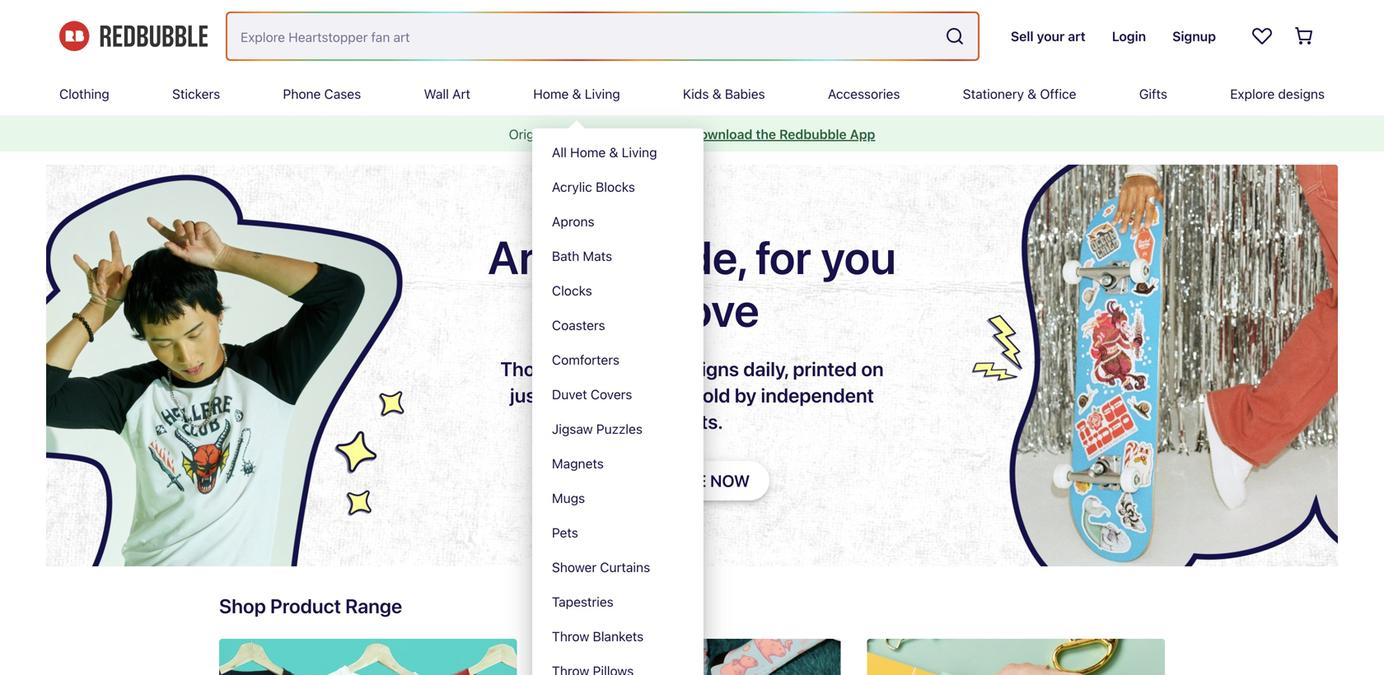 Task type: vqa. For each thing, say whether or not it's contained in the screenshot.
Austin powers
no



Task type: describe. For each thing, give the bounding box(es) containing it.
& for kids
[[713, 86, 722, 102]]

original
[[509, 127, 555, 142]]

bath mats
[[552, 249, 613, 264]]

product
[[270, 595, 341, 618]]

wall
[[424, 86, 449, 102]]

printed
[[793, 358, 857, 381]]

by
[[735, 384, 757, 407]]

anything.
[[604, 384, 686, 407]]

blocks
[[596, 179, 635, 195]]

home inside 'all home & living' link
[[571, 145, 606, 160]]

on inside thousands of new designs daily, printed on just about anything. sold by independent artists.
[[862, 358, 884, 381]]

kids & babies
[[683, 86, 766, 102]]

bath
[[552, 249, 580, 264]]

0 vertical spatial on
[[579, 127, 593, 142]]

office
[[1041, 86, 1077, 102]]

cases
[[324, 86, 361, 102]]

pets link
[[533, 516, 704, 551]]

home inside home & living link
[[534, 86, 569, 102]]

pets
[[552, 526, 579, 541]]

shower curtains
[[552, 560, 651, 576]]

shower
[[552, 560, 597, 576]]

to
[[625, 283, 666, 337]]

just
[[510, 384, 543, 407]]

throw blankets
[[552, 629, 644, 645]]

artist-made, for you to love
[[488, 230, 897, 337]]

kids & babies link
[[683, 73, 766, 115]]

redbubble
[[780, 127, 847, 142]]

art
[[453, 86, 471, 102]]

1 horizontal spatial designs
[[1279, 86, 1326, 102]]

acrylic blocks link
[[533, 170, 704, 204]]

shop t-shirts image
[[219, 640, 517, 676]]

& for home
[[573, 86, 582, 102]]

throw
[[552, 629, 590, 645]]

kids
[[683, 86, 709, 102]]

coasters link
[[533, 308, 704, 343]]

stationery
[[963, 86, 1025, 102]]

all
[[552, 145, 567, 160]]

puzzles
[[597, 422, 643, 437]]

clocks
[[552, 283, 593, 299]]

comforters
[[552, 352, 620, 368]]

accessories
[[828, 86, 901, 102]]

curtains
[[600, 560, 651, 576]]

1 vertical spatial living
[[622, 145, 657, 160]]

stuff.
[[657, 127, 687, 142]]

wall art link
[[424, 73, 471, 115]]

comforters link
[[533, 343, 704, 378]]

clothing link
[[59, 73, 109, 115]]

magnets
[[552, 456, 604, 472]]

duvet
[[552, 387, 587, 403]]

about
[[548, 384, 599, 407]]

duvet covers link
[[533, 378, 704, 412]]

thousands of new designs daily, printed on just about anything. sold by independent artists.
[[501, 358, 884, 434]]

art
[[559, 127, 575, 142]]

for
[[756, 230, 812, 284]]

app
[[850, 127, 876, 142]]

designs inside thousands of new designs daily, printed on just about anything. sold by independent artists.
[[669, 358, 740, 381]]

home & living link
[[534, 73, 620, 115]]

2 menu item from the top
[[533, 655, 704, 676]]

the
[[756, 127, 777, 142]]

artist-
[[488, 230, 622, 284]]

sold
[[691, 384, 731, 407]]

original art on awesome stuff. download the redbubble app
[[509, 127, 876, 142]]

stationery & office link
[[963, 73, 1077, 115]]

jigsaw
[[552, 422, 593, 437]]

you
[[821, 230, 897, 284]]

explore designs
[[1231, 86, 1326, 102]]

bath mats link
[[533, 239, 704, 274]]

jigsaw puzzles
[[552, 422, 643, 437]]

babies
[[725, 86, 766, 102]]

gifts
[[1140, 86, 1168, 102]]

shop product range
[[219, 595, 402, 618]]



Task type: locate. For each thing, give the bounding box(es) containing it.
gifts link
[[1140, 73, 1168, 115]]

shop stickers image
[[868, 640, 1166, 676]]

thousands
[[501, 358, 601, 381]]

menu item containing home & living
[[533, 73, 704, 676]]

love
[[676, 283, 760, 337]]

& right the kids
[[713, 86, 722, 102]]

1 horizontal spatial home
[[571, 145, 606, 160]]

covers
[[591, 387, 633, 403]]

0 vertical spatial living
[[585, 86, 620, 102]]

& up 'art'
[[573, 86, 582, 102]]

home down 'art'
[[571, 145, 606, 160]]

artists.
[[662, 411, 723, 434]]

jigsaw puzzles link
[[533, 412, 704, 447]]

explore designs link
[[1231, 73, 1326, 115]]

wall art
[[424, 86, 471, 102]]

clocks link
[[533, 274, 704, 308]]

living down awesome
[[622, 145, 657, 160]]

on right 'art'
[[579, 127, 593, 142]]

blankets
[[593, 629, 644, 645]]

acrylic
[[552, 179, 593, 195]]

0 vertical spatial home
[[534, 86, 569, 102]]

shower curtains link
[[533, 551, 704, 585]]

designs right explore
[[1279, 86, 1326, 102]]

all home & living link
[[533, 135, 704, 170]]

menu containing all home & living
[[533, 129, 704, 676]]

daily,
[[744, 358, 789, 381]]

throw blankets link
[[533, 620, 704, 655]]

shop deals image
[[544, 640, 841, 676]]

coasters
[[552, 318, 606, 333]]

duvet covers
[[552, 387, 633, 403]]

new
[[627, 358, 665, 381]]

1 horizontal spatial on
[[862, 358, 884, 381]]

& down awesome
[[610, 145, 619, 160]]

phone cases link
[[283, 73, 361, 115]]

all home & living
[[552, 145, 657, 160]]

designs
[[1279, 86, 1326, 102], [669, 358, 740, 381]]

on right printed
[[862, 358, 884, 381]]

menu bar containing clothing
[[59, 73, 1326, 676]]

1 vertical spatial on
[[862, 358, 884, 381]]

&
[[573, 86, 582, 102], [713, 86, 722, 102], [1028, 86, 1037, 102], [610, 145, 619, 160]]

menu inside menu bar
[[533, 129, 704, 676]]

mats
[[583, 249, 613, 264]]

1 vertical spatial home
[[571, 145, 606, 160]]

Search term search field
[[228, 13, 939, 59]]

living up awesome
[[585, 86, 620, 102]]

made,
[[622, 230, 746, 284]]

mugs link
[[533, 481, 704, 516]]

download the redbubble app link
[[691, 127, 876, 142]]

menu
[[533, 129, 704, 676]]

aprons
[[552, 214, 595, 230]]

clothing
[[59, 86, 109, 102]]

download
[[691, 127, 753, 142]]

redbubble logo image
[[59, 21, 208, 51]]

0 horizontal spatial on
[[579, 127, 593, 142]]

None field
[[228, 13, 978, 59]]

0 horizontal spatial living
[[585, 86, 620, 102]]

phone
[[283, 86, 321, 102]]

designs up sold
[[669, 358, 740, 381]]

tapestries link
[[533, 585, 704, 620]]

0 horizontal spatial home
[[534, 86, 569, 102]]

0 horizontal spatial designs
[[669, 358, 740, 381]]

1 menu item from the top
[[533, 73, 704, 676]]

tapestries
[[552, 595, 614, 610]]

home up 'art'
[[534, 86, 569, 102]]

accessories link
[[828, 73, 901, 115]]

magnets link
[[533, 447, 704, 481]]

menu bar
[[59, 73, 1326, 676]]

1 horizontal spatial living
[[622, 145, 657, 160]]

aprons link
[[533, 204, 704, 239]]

shop
[[219, 595, 266, 618]]

0 vertical spatial designs
[[1279, 86, 1326, 102]]

range
[[346, 595, 402, 618]]

explore
[[1231, 86, 1275, 102]]

& for stationery
[[1028, 86, 1037, 102]]

on
[[579, 127, 593, 142], [862, 358, 884, 381]]

home
[[534, 86, 569, 102], [571, 145, 606, 160]]

1 vertical spatial designs
[[669, 358, 740, 381]]

menu item
[[533, 73, 704, 676], [533, 655, 704, 676]]

awesome
[[597, 127, 653, 142]]

stationery & office
[[963, 86, 1077, 102]]

independent
[[761, 384, 875, 407]]

phone cases
[[283, 86, 361, 102]]

stickers
[[172, 86, 220, 102]]

acrylic blocks
[[552, 179, 635, 195]]

home & living
[[534, 86, 620, 102]]

of
[[605, 358, 623, 381]]

& left office
[[1028, 86, 1037, 102]]

living
[[585, 86, 620, 102], [622, 145, 657, 160]]

stickers link
[[172, 73, 220, 115]]

mugs
[[552, 491, 585, 507]]



